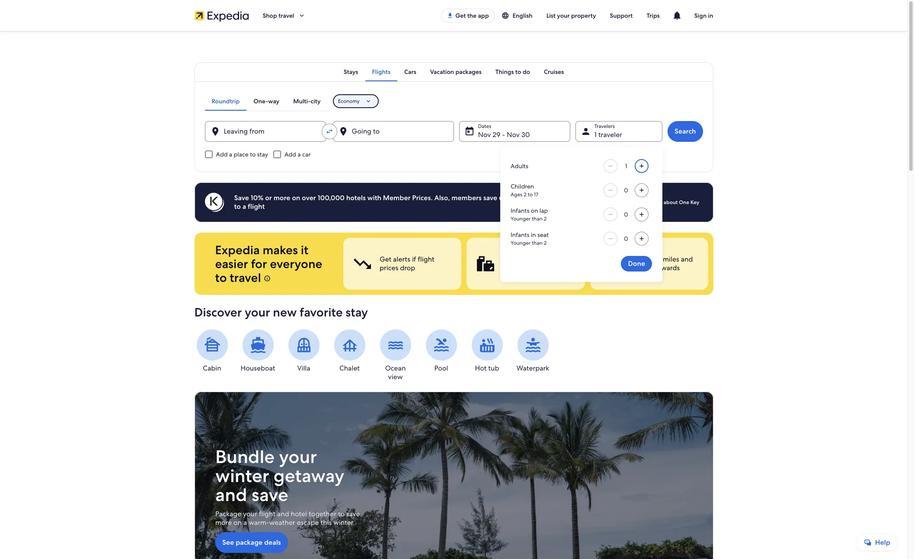 Task type: locate. For each thing, give the bounding box(es) containing it.
hotel
[[586, 193, 602, 202], [551, 255, 567, 264], [291, 509, 307, 518]]

0 horizontal spatial bundle
[[215, 445, 274, 469]]

in for infants
[[531, 231, 536, 239]]

save 10% or more on over 100,000 hotels with member prices. also, members save up to 30% when you add a hotel to a flight
[[234, 193, 602, 211]]

flight up deals
[[259, 509, 275, 518]]

younger down 30%
[[511, 215, 531, 222]]

1 horizontal spatial get
[[455, 12, 466, 19]]

tab list containing stays
[[194, 62, 713, 81]]

bundle your winter getaway and save package your flight and hotel together to save more on a warm-weather escape this winter.
[[215, 445, 360, 527]]

add left place
[[216, 150, 228, 158]]

shop travel
[[263, 12, 294, 19]]

view
[[388, 372, 403, 381]]

in inside sign in dropdown button
[[708, 12, 713, 19]]

decrease the number of adults image
[[605, 163, 616, 169]]

1 vertical spatial get
[[379, 255, 391, 264]]

1 vertical spatial younger
[[511, 240, 531, 246]]

1 vertical spatial one
[[626, 263, 640, 272]]

to right place
[[250, 150, 256, 158]]

1 vertical spatial stay
[[346, 304, 368, 320]]

in right sign
[[708, 12, 713, 19]]

2 infants from the top
[[511, 231, 529, 239]]

your
[[557, 12, 570, 19], [245, 304, 270, 320], [279, 445, 317, 469], [243, 509, 257, 518]]

and up package
[[215, 483, 247, 507]]

younger inside 'infants on lap younger than 2'
[[511, 215, 531, 222]]

save right this
[[346, 509, 360, 518]]

multi-city link
[[286, 92, 328, 111]]

waterpark
[[517, 364, 549, 373]]

3 out of 3 element
[[590, 238, 708, 290]]

1 horizontal spatial nov
[[507, 130, 520, 139]]

trailing image
[[298, 12, 305, 19]]

increase the number of adults image
[[636, 163, 647, 169]]

1 vertical spatial than
[[532, 240, 543, 246]]

2 than from the top
[[532, 240, 543, 246]]

communication center icon image
[[672, 10, 682, 21]]

tab list containing roundtrip
[[205, 92, 328, 111]]

see
[[222, 538, 234, 547]]

list your property link
[[539, 8, 603, 23]]

bundle flight + hotel to save
[[503, 255, 575, 272]]

flight inside save 10% or more on over 100,000 hotels with member prices. also, members save up to 30% when you add a hotel to a flight
[[248, 202, 265, 211]]

0 vertical spatial tab list
[[194, 62, 713, 81]]

flight inside get alerts if flight prices drop
[[418, 255, 434, 264]]

sign in button
[[687, 5, 720, 26]]

1 vertical spatial travel
[[230, 270, 261, 285]]

add for add a place to stay
[[216, 150, 228, 158]]

get inside get alerts if flight prices drop
[[379, 255, 391, 264]]

2 inside 'infants on lap younger than 2'
[[544, 215, 547, 222]]

in for sign
[[708, 12, 713, 19]]

travel
[[279, 12, 294, 19], [230, 270, 261, 285]]

waterpark button
[[515, 329, 551, 373]]

0 vertical spatial get
[[455, 12, 466, 19]]

than for in
[[532, 240, 543, 246]]

2 for in
[[544, 240, 547, 246]]

and
[[681, 255, 693, 264], [215, 483, 247, 507], [277, 509, 289, 518]]

2 right ages
[[524, 191, 527, 198]]

0 vertical spatial 2
[[524, 191, 527, 198]]

0 horizontal spatial and
[[215, 483, 247, 507]]

1 add from the left
[[216, 150, 228, 158]]

in left the seat
[[531, 231, 536, 239]]

1 younger from the top
[[511, 215, 531, 222]]

download the app button image
[[447, 12, 454, 19]]

a left the warm-
[[243, 518, 247, 527]]

1 horizontal spatial stay
[[346, 304, 368, 320]]

a inside bundle your winter getaway and save package your flight and hotel together to save more on a warm-weather escape this winter.
[[243, 518, 247, 527]]

0 vertical spatial than
[[532, 215, 543, 222]]

things to do link
[[489, 62, 537, 81]]

0 vertical spatial stay
[[257, 150, 268, 158]]

2 younger from the top
[[511, 240, 531, 246]]

younger up 'bundle flight + hotel to save'
[[511, 240, 531, 246]]

prices.
[[412, 193, 433, 202]]

0 horizontal spatial get
[[379, 255, 391, 264]]

younger for infants on lap
[[511, 215, 531, 222]]

to left 17
[[528, 191, 533, 198]]

one left 'airline'
[[626, 263, 640, 272]]

get right download the app button image
[[455, 12, 466, 19]]

hotel right +
[[551, 255, 567, 264]]

your for list
[[557, 12, 570, 19]]

app
[[478, 12, 489, 19]]

on left over
[[292, 193, 300, 202]]

1 horizontal spatial hotel
[[551, 255, 567, 264]]

stay
[[257, 150, 268, 158], [346, 304, 368, 320]]

1 horizontal spatial key
[[690, 199, 699, 206]]

economy
[[338, 98, 360, 105]]

0 horizontal spatial on
[[233, 518, 241, 527]]

for
[[251, 256, 267, 272]]

1 vertical spatial key
[[642, 263, 653, 272]]

roundtrip
[[212, 97, 240, 105]]

add left car at left top
[[284, 150, 296, 158]]

to right +
[[569, 255, 575, 264]]

1 horizontal spatial in
[[708, 12, 713, 19]]

hotel inside 'bundle flight + hotel to save'
[[551, 255, 567, 264]]

flight left or in the left of the page
[[248, 202, 265, 211]]

1 traveler
[[594, 130, 622, 139]]

0 horizontal spatial nov
[[478, 130, 491, 139]]

bundle inside 'bundle flight + hotel to save'
[[503, 255, 525, 264]]

nov 29 - nov 30
[[478, 130, 530, 139]]

0 horizontal spatial one
[[626, 263, 640, 272]]

0 vertical spatial on
[[292, 193, 300, 202]]

travel left xsmall icon
[[230, 270, 261, 285]]

more right or in the left of the page
[[274, 193, 290, 202]]

ocean
[[385, 364, 406, 373]]

tab list
[[194, 62, 713, 81], [205, 92, 328, 111]]

-
[[502, 130, 505, 139]]

hotel left together
[[291, 509, 307, 518]]

1 horizontal spatial more
[[274, 193, 290, 202]]

nov right -
[[507, 130, 520, 139]]

save
[[483, 193, 497, 202], [503, 263, 517, 272], [251, 483, 288, 507], [346, 509, 360, 518]]

2 nov from the left
[[507, 130, 520, 139]]

younger for infants in seat
[[511, 240, 531, 246]]

0 horizontal spatial key
[[642, 263, 653, 272]]

add for add a car
[[284, 150, 296, 158]]

your inside 'link'
[[557, 12, 570, 19]]

0 vertical spatial more
[[274, 193, 290, 202]]

2 vertical spatial and
[[277, 509, 289, 518]]

get
[[455, 12, 466, 19], [379, 255, 391, 264]]

stay right place
[[257, 150, 268, 158]]

0 vertical spatial in
[[708, 12, 713, 19]]

decrease the number of children image
[[605, 187, 616, 194]]

save left up
[[483, 193, 497, 202]]

to inside bundle your winter getaway and save package your flight and hotel together to save more on a warm-weather escape this winter.
[[338, 509, 344, 518]]

0 horizontal spatial in
[[531, 231, 536, 239]]

2 vertical spatial 2
[[544, 240, 547, 246]]

hotel inside save 10% or more on over 100,000 hotels with member prices. also, members save up to 30% when you add a hotel to a flight
[[586, 193, 602, 202]]

see package deals link
[[215, 532, 288, 553]]

1 horizontal spatial add
[[284, 150, 296, 158]]

30%
[[517, 193, 532, 202]]

stay right the favorite
[[346, 304, 368, 320]]

sign
[[694, 12, 707, 19]]

1 than from the top
[[532, 215, 543, 222]]

2 inside infants in seat younger than 2
[[544, 240, 547, 246]]

1 vertical spatial 2
[[544, 215, 547, 222]]

a
[[229, 150, 232, 158], [298, 150, 301, 158], [580, 193, 584, 202], [242, 202, 246, 211], [243, 518, 247, 527]]

0 vertical spatial key
[[690, 199, 699, 206]]

more up see
[[215, 518, 232, 527]]

than down the seat
[[532, 240, 543, 246]]

small image
[[501, 12, 509, 19]]

in inside infants in seat younger than 2
[[531, 231, 536, 239]]

houseboat
[[241, 364, 275, 373]]

1 vertical spatial on
[[531, 207, 538, 214]]

younger inside infants in seat younger than 2
[[511, 240, 531, 246]]

travel sale activities deals image
[[194, 392, 713, 559]]

alerts
[[393, 255, 410, 264]]

earn airline miles and one key rewards
[[626, 255, 693, 272]]

travel left trailing image
[[279, 12, 294, 19]]

infants down 30%
[[511, 207, 529, 214]]

adults
[[511, 162, 528, 170]]

cars
[[404, 68, 416, 76]]

2 vertical spatial on
[[233, 518, 241, 527]]

the
[[467, 12, 477, 19]]

than down lap on the top right
[[532, 215, 543, 222]]

1 vertical spatial in
[[531, 231, 536, 239]]

learn about one key
[[649, 199, 699, 206]]

2 horizontal spatial and
[[681, 255, 693, 264]]

infants inside infants in seat younger than 2
[[511, 231, 529, 239]]

bundle
[[503, 255, 525, 264], [215, 445, 274, 469]]

to inside 'bundle flight + hotel to save'
[[569, 255, 575, 264]]

easier
[[215, 256, 248, 272]]

things to do
[[495, 68, 530, 76]]

0 vertical spatial infants
[[511, 207, 529, 214]]

1 horizontal spatial bundle
[[503, 255, 525, 264]]

1 vertical spatial and
[[215, 483, 247, 507]]

2 for on
[[544, 215, 547, 222]]

vacation packages
[[430, 68, 482, 76]]

get alerts if flight prices drop
[[379, 255, 434, 272]]

than
[[532, 215, 543, 222], [532, 240, 543, 246]]

and right miles
[[681, 255, 693, 264]]

one right about
[[679, 199, 689, 206]]

more
[[274, 193, 290, 202], [215, 518, 232, 527]]

0 vertical spatial and
[[681, 255, 693, 264]]

on inside 'infants on lap younger than 2'
[[531, 207, 538, 214]]

on inside bundle your winter getaway and save package your flight and hotel together to save more on a warm-weather escape this winter.
[[233, 518, 241, 527]]

increase the number of children image
[[636, 187, 647, 194]]

xsmall image
[[264, 275, 271, 282]]

2 horizontal spatial on
[[531, 207, 538, 214]]

1 vertical spatial infants
[[511, 231, 529, 239]]

cabin
[[203, 364, 221, 373]]

city
[[311, 97, 321, 105]]

0 vertical spatial younger
[[511, 215, 531, 222]]

on left lap on the top right
[[531, 207, 538, 214]]

0 horizontal spatial add
[[216, 150, 228, 158]]

2 down the seat
[[544, 240, 547, 246]]

a left car at left top
[[298, 150, 301, 158]]

rewards
[[655, 263, 680, 272]]

key inside the earn airline miles and one key rewards
[[642, 263, 653, 272]]

nov 29 - nov 30 button
[[459, 121, 570, 142]]

get left alerts on the top left
[[379, 255, 391, 264]]

save down infants in seat younger than 2
[[503, 263, 517, 272]]

a left 10%
[[242, 202, 246, 211]]

hot tub
[[475, 364, 499, 373]]

on left the warm-
[[233, 518, 241, 527]]

to left do
[[515, 68, 521, 76]]

1 infants from the top
[[511, 207, 529, 214]]

hotel left decrease the number of children icon
[[586, 193, 602, 202]]

this
[[320, 518, 332, 527]]

infants
[[511, 207, 529, 214], [511, 231, 529, 239]]

1 vertical spatial tab list
[[205, 92, 328, 111]]

getaway
[[273, 464, 344, 488]]

flight inside 'bundle flight + hotel to save'
[[527, 255, 543, 264]]

your for bundle
[[279, 445, 317, 469]]

warm-
[[248, 518, 269, 527]]

0 horizontal spatial more
[[215, 518, 232, 527]]

0 horizontal spatial travel
[[230, 270, 261, 285]]

than inside infants in seat younger than 2
[[532, 240, 543, 246]]

flight
[[248, 202, 265, 211], [418, 255, 434, 264], [527, 255, 543, 264], [259, 509, 275, 518]]

and right the warm-
[[277, 509, 289, 518]]

1 vertical spatial bundle
[[215, 445, 274, 469]]

infants inside 'infants on lap younger than 2'
[[511, 207, 529, 214]]

member
[[383, 193, 411, 202]]

winter
[[215, 464, 269, 488]]

prices
[[379, 263, 398, 272]]

packages
[[456, 68, 482, 76]]

more inside save 10% or more on over 100,000 hotels with member prices. also, members save up to 30% when you add a hotel to a flight
[[274, 193, 290, 202]]

to inside children ages 2 to 17
[[528, 191, 533, 198]]

1 horizontal spatial travel
[[279, 12, 294, 19]]

0 vertical spatial bundle
[[503, 255, 525, 264]]

29
[[493, 130, 500, 139]]

1 vertical spatial more
[[215, 518, 232, 527]]

bundle inside bundle your winter getaway and save package your flight and hotel together to save more on a warm-weather escape this winter.
[[215, 445, 274, 469]]

2 add from the left
[[284, 150, 296, 158]]

1 vertical spatial hotel
[[551, 255, 567, 264]]

0 horizontal spatial stay
[[257, 150, 268, 158]]

save up the warm-
[[251, 483, 288, 507]]

also,
[[434, 193, 450, 202]]

flight left +
[[527, 255, 543, 264]]

2 vertical spatial hotel
[[291, 509, 307, 518]]

to down expedia
[[215, 270, 227, 285]]

2 inside children ages 2 to 17
[[524, 191, 527, 198]]

increase the number of infants on lap image
[[636, 211, 647, 218]]

2 down lap on the top right
[[544, 215, 547, 222]]

flight inside bundle your winter getaway and save package your flight and hotel together to save more on a warm-weather escape this winter.
[[259, 509, 275, 518]]

nov left 29 at top
[[478, 130, 491, 139]]

1 horizontal spatial on
[[292, 193, 300, 202]]

new
[[273, 304, 297, 320]]

flight right the if
[[418, 255, 434, 264]]

ocean view
[[385, 364, 406, 381]]

2 horizontal spatial hotel
[[586, 193, 602, 202]]

infants down 'infants on lap younger than 2' on the top
[[511, 231, 529, 239]]

1 horizontal spatial one
[[679, 199, 689, 206]]

learn about one key link
[[646, 195, 703, 209]]

0 vertical spatial hotel
[[586, 193, 602, 202]]

trips
[[647, 12, 660, 19]]

to right this
[[338, 509, 344, 518]]

0 vertical spatial travel
[[279, 12, 294, 19]]

than inside 'infants on lap younger than 2'
[[532, 215, 543, 222]]

0 horizontal spatial hotel
[[291, 509, 307, 518]]

1 out of 3 element
[[343, 238, 461, 290]]



Task type: vqa. For each thing, say whether or not it's contained in the screenshot.
the Next "icon"
no



Task type: describe. For each thing, give the bounding box(es) containing it.
children ages 2 to 17
[[511, 182, 538, 198]]

infants on lap younger than 2
[[511, 207, 548, 222]]

way
[[268, 97, 279, 105]]

17
[[534, 191, 538, 198]]

you
[[553, 193, 565, 202]]

makes
[[263, 242, 298, 258]]

car
[[302, 150, 311, 158]]

than for on
[[532, 215, 543, 222]]

travel inside dropdown button
[[279, 12, 294, 19]]

save inside 'bundle flight + hotel to save'
[[503, 263, 517, 272]]

swap origin and destination values image
[[325, 128, 333, 135]]

bundle for flight
[[503, 255, 525, 264]]

infants for infants on lap
[[511, 207, 529, 214]]

shop
[[263, 12, 277, 19]]

traveler
[[598, 130, 622, 139]]

hotel inside bundle your winter getaway and save package your flight and hotel together to save more on a warm-weather escape this winter.
[[291, 509, 307, 518]]

discover
[[194, 304, 242, 320]]

list your property
[[546, 12, 596, 19]]

children
[[511, 182, 534, 190]]

add a car
[[284, 150, 311, 158]]

flights link
[[365, 62, 397, 81]]

10%
[[251, 193, 263, 202]]

members
[[452, 193, 482, 202]]

stays link
[[337, 62, 365, 81]]

bundle for your
[[215, 445, 274, 469]]

more inside bundle your winter getaway and save package your flight and hotel together to save more on a warm-weather escape this winter.
[[215, 518, 232, 527]]

favorite
[[300, 304, 343, 320]]

on inside save 10% or more on over 100,000 hotels with member prices. also, members save up to 30% when you add a hotel to a flight
[[292, 193, 300, 202]]

0 vertical spatial one
[[679, 199, 689, 206]]

multi-city
[[293, 97, 321, 105]]

stay for add a place to stay
[[257, 150, 268, 158]]

ages
[[511, 191, 522, 198]]

infants in seat younger than 2
[[511, 231, 549, 246]]

over
[[302, 193, 316, 202]]

a left place
[[229, 150, 232, 158]]

get for get alerts if flight prices drop
[[379, 255, 391, 264]]

discover your new favorite stay
[[194, 304, 368, 320]]

get the app link
[[441, 9, 494, 22]]

villa button
[[286, 329, 321, 373]]

search button
[[668, 121, 703, 142]]

a right add
[[580, 193, 584, 202]]

miles
[[663, 255, 679, 264]]

one-way
[[254, 97, 279, 105]]

2 out of 3 element
[[466, 238, 585, 290]]

do
[[523, 68, 530, 76]]

drop
[[400, 263, 415, 272]]

1 horizontal spatial and
[[277, 509, 289, 518]]

list
[[546, 12, 556, 19]]

vacation
[[430, 68, 454, 76]]

bundle your winter getaway and save main content
[[0, 31, 908, 559]]

pool
[[434, 364, 448, 373]]

or
[[265, 193, 272, 202]]

hot
[[475, 364, 487, 373]]

support
[[610, 12, 633, 19]]

ocean view button
[[378, 329, 413, 381]]

1 traveler button
[[575, 121, 662, 142]]

winter.
[[333, 518, 355, 527]]

+
[[545, 255, 549, 264]]

to right up
[[509, 193, 516, 202]]

to inside things to do link
[[515, 68, 521, 76]]

escape
[[297, 518, 319, 527]]

30
[[521, 130, 530, 139]]

package
[[215, 509, 241, 518]]

stay for discover your new favorite stay
[[346, 304, 368, 320]]

decrease the number of infants in seat image
[[605, 235, 616, 242]]

deals
[[264, 538, 281, 547]]

one inside the earn airline miles and one key rewards
[[626, 263, 640, 272]]

support link
[[603, 8, 640, 23]]

get for get the app
[[455, 12, 466, 19]]

together
[[308, 509, 336, 518]]

travel inside expedia makes it easier for everyone to travel
[[230, 270, 261, 285]]

lap
[[540, 207, 548, 214]]

cruises
[[544, 68, 564, 76]]

sign in
[[694, 12, 713, 19]]

about
[[664, 199, 678, 206]]

airline
[[642, 255, 661, 264]]

expedia logo image
[[194, 10, 249, 22]]

villa
[[297, 364, 310, 373]]

english button
[[494, 8, 539, 23]]

and inside the earn airline miles and one key rewards
[[681, 255, 693, 264]]

increase the number of infants in seat image
[[636, 235, 647, 242]]

stays
[[344, 68, 358, 76]]

up
[[499, 193, 507, 202]]

economy button
[[333, 94, 379, 108]]

save inside save 10% or more on over 100,000 hotels with member prices. also, members save up to 30% when you add a hotel to a flight
[[483, 193, 497, 202]]

cabin button
[[194, 329, 230, 373]]

to left 10%
[[234, 202, 241, 211]]

cars link
[[397, 62, 423, 81]]

to inside expedia makes it easier for everyone to travel
[[215, 270, 227, 285]]

shop travel button
[[256, 5, 312, 26]]

one-way link
[[247, 92, 286, 111]]

get the app
[[455, 12, 489, 19]]

earn
[[626, 255, 640, 264]]

hot tub button
[[469, 329, 505, 373]]

it
[[301, 242, 308, 258]]

trips link
[[640, 8, 667, 23]]

add a place to stay
[[216, 150, 268, 158]]

done
[[628, 259, 645, 268]]

expedia makes it easier for everyone to travel
[[215, 242, 322, 285]]

learn
[[649, 199, 662, 206]]

seat
[[537, 231, 549, 239]]

1 nov from the left
[[478, 130, 491, 139]]

with
[[367, 193, 381, 202]]

everyone
[[270, 256, 322, 272]]

1
[[594, 130, 597, 139]]

your for discover
[[245, 304, 270, 320]]

decrease the number of infants on lap image
[[605, 211, 616, 218]]

chalet button
[[332, 329, 367, 373]]

infants for infants in seat
[[511, 231, 529, 239]]

pool button
[[424, 329, 459, 373]]

chalet
[[339, 364, 360, 373]]

tub
[[488, 364, 499, 373]]



